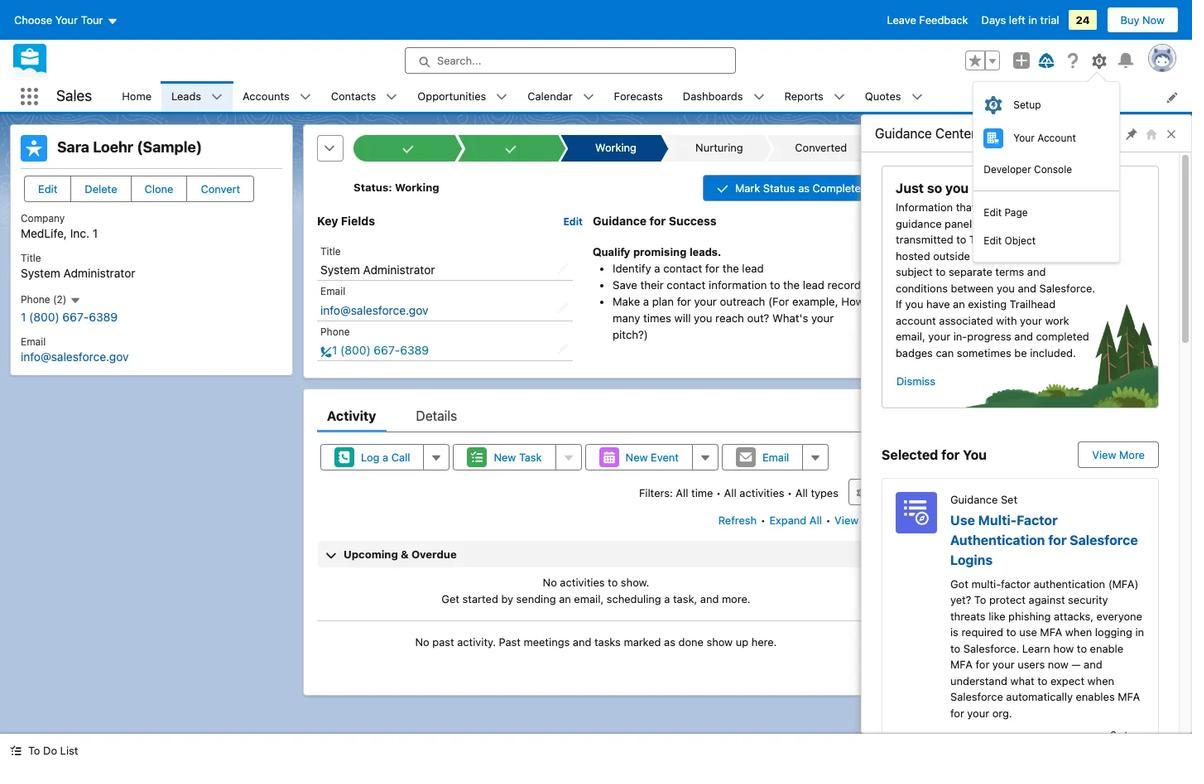 Task type: vqa. For each thing, say whether or not it's contained in the screenshot.
Do more with Search!
no



Task type: describe. For each thing, give the bounding box(es) containing it.
setup link
[[974, 88, 1120, 122]]

subject
[[896, 265, 933, 278]]

0 horizontal spatial be
[[1015, 346, 1028, 359]]

1 vertical spatial your
[[1014, 132, 1035, 144]]

a inside no activities to show. get started by sending an email, scheduling a task, and more.
[[665, 592, 671, 605]]

will
[[675, 311, 691, 324]]

record
[[828, 278, 862, 291]]

upcoming
[[344, 548, 398, 561]]

the inside just so you know information that you submit to the guidance panel can sometimes be transmitted to trailhead, which is hosted outside your salesforce org and subject to separate terms and conditions between you and salesforce. if you have an existing trailhead account associated with your work email, your in-progress and completed badges can sometimes be included.
[[1051, 200, 1067, 214]]

0 vertical spatial contact
[[664, 262, 703, 275]]

edit button
[[24, 176, 72, 202]]

days left in trial
[[982, 13, 1060, 27]]

authentication
[[951, 532, 1046, 547]]

success
[[669, 214, 717, 228]]

outside
[[934, 249, 971, 262]]

1 horizontal spatial can
[[976, 217, 994, 230]]

to down panel
[[957, 233, 967, 246]]

activity
[[327, 409, 377, 424]]

quotes link
[[856, 81, 912, 112]]

event
[[651, 451, 679, 464]]

for left 'you'
[[942, 447, 960, 462]]

edit page link
[[974, 198, 1120, 227]]

1 vertical spatial mfa
[[951, 658, 973, 671]]

new for new event
[[626, 451, 648, 464]]

text default image for contacts
[[386, 91, 398, 103]]

reports list item
[[775, 81, 856, 112]]

for up the understand
[[976, 658, 990, 671]]

and inside no activities to show. get started by sending an email, scheduling a task, and more.
[[701, 592, 719, 605]]

1 horizontal spatial the
[[784, 278, 800, 291]]

667-
[[62, 310, 89, 324]]

your up 'reach'
[[695, 295, 717, 308]]

home link
[[112, 81, 162, 112]]

no for activities
[[543, 576, 557, 589]]

• up 'expand'
[[788, 487, 793, 500]]

lead image
[[21, 135, 47, 162]]

text default image for dashboards
[[753, 91, 765, 103]]

to up —
[[1078, 642, 1088, 655]]

use
[[1020, 625, 1038, 639]]

choose your tour
[[14, 13, 103, 27]]

1 vertical spatial contact
[[667, 278, 706, 291]]

tab list containing activity
[[317, 400, 876, 433]]

developer console
[[984, 163, 1073, 175]]

refresh • expand all • view all
[[719, 514, 875, 527]]

guidance for guidance for success
[[593, 214, 647, 228]]

quotes list item
[[856, 81, 933, 112]]

home
[[122, 89, 152, 103]]

expand all button
[[769, 507, 823, 534]]

text default image inside the to do list button
[[10, 745, 22, 757]]

outreach
[[720, 295, 766, 308]]

text default image for quotes
[[912, 91, 923, 103]]

a left plan
[[644, 295, 650, 308]]

0 horizontal spatial status
[[354, 181, 389, 194]]

convert
[[201, 182, 240, 196]]

pitch?)
[[613, 328, 649, 341]]

0 vertical spatial mfa
[[1041, 625, 1063, 639]]

just so you know information that you submit to the guidance panel can sometimes be transmitted to trailhead, which is hosted outside your salesforce org and subject to separate terms and conditions between you and salesforce. if you have an existing trailhead account associated with your work email, your in-progress and completed badges can sometimes be included.
[[896, 181, 1096, 359]]

contacts link
[[321, 81, 386, 112]]

0 horizontal spatial info@salesforce.gov link
[[21, 349, 129, 364]]

associated
[[940, 314, 994, 327]]

your inside 'popup button'
[[55, 13, 78, 27]]

title for title
[[321, 245, 341, 257]]

1 vertical spatial working
[[395, 181, 440, 194]]

your up what
[[993, 658, 1015, 671]]

completed
[[1037, 330, 1090, 343]]

all left types
[[796, 487, 808, 500]]

you down know
[[979, 200, 998, 214]]

dashboards link
[[673, 81, 753, 112]]

1 vertical spatial sometimes
[[958, 346, 1012, 359]]

upcoming & overdue button
[[318, 541, 875, 568]]

working inside working link
[[596, 141, 637, 154]]

edit for edit object
[[984, 235, 1003, 247]]

leads
[[172, 89, 201, 103]]

submit
[[1000, 200, 1035, 214]]

email, inside no activities to show. get started by sending an email, scheduling a task, and more.
[[574, 592, 604, 605]]

call
[[392, 451, 410, 464]]

out?
[[748, 311, 770, 324]]

to up 'automatically'
[[1038, 674, 1048, 687]]

required
[[962, 625, 1004, 639]]

accounts list item
[[233, 81, 321, 112]]

1 horizontal spatial administrator
[[363, 263, 435, 277]]

0 vertical spatial in
[[1029, 13, 1038, 27]]

work
[[1046, 314, 1070, 327]]

plan
[[653, 295, 674, 308]]

0 horizontal spatial view
[[835, 514, 859, 527]]

0 vertical spatial when
[[1066, 625, 1093, 639]]

logging
[[1096, 625, 1133, 639]]

enable
[[1091, 642, 1124, 655]]

and up trailhead
[[1018, 281, 1037, 295]]

sales
[[56, 87, 92, 105]]

0 vertical spatial lead
[[743, 262, 764, 275]]

salesforce. inside just so you know information that you submit to the guidance panel can sometimes be transmitted to trailhead, which is hosted outside your salesforce org and subject to separate terms and conditions between you and salesforce. if you have an existing trailhead account associated with your work email, your in-progress and completed badges can sometimes be included.
[[1040, 281, 1096, 295]]

1 horizontal spatial system
[[321, 263, 360, 277]]

expect
[[1051, 674, 1085, 687]]

log a call
[[361, 451, 410, 464]]

0 vertical spatial activities
[[740, 487, 785, 500]]

you right if
[[906, 297, 924, 311]]

what's
[[773, 311, 809, 324]]

edit for edit page
[[984, 206, 1003, 218]]

edit object
[[984, 235, 1036, 247]]

your down trailhead,
[[974, 249, 996, 262]]

factor
[[1017, 512, 1058, 527]]

upcoming & overdue
[[344, 548, 457, 561]]

activities inside no activities to show. get started by sending an email, scheduling a task, and more.
[[560, 576, 605, 589]]

new for new task
[[494, 451, 516, 464]]

learn
[[1023, 642, 1051, 655]]

history
[[1012, 154, 1059, 169]]

edit for edit button
[[38, 182, 57, 196]]

guidance
[[896, 217, 942, 230]]

salesforce inside got multi-factor authentication (mfa) yet? to protect against security threats like phishing attacks, everyone is required to use mfa when logging in to salesforce. learn how to enable mfa for your users now — and understand what to expect when salesforce automatically enables mfa for your org.
[[951, 690, 1004, 703]]

badges
[[896, 346, 934, 359]]

(0)
[[1062, 154, 1082, 169]]

to inside got multi-factor authentication (mfa) yet? to protect against security threats like phishing attacks, everyone is required to use mfa when logging in to salesforce. learn how to enable mfa for your users now — and understand what to expect when salesforce automatically enables mfa for your org.
[[975, 593, 987, 606]]

details link
[[416, 400, 457, 433]]

text default image for calendar
[[583, 91, 594, 103]]

to inside no activities to show. get started by sending an email, scheduling a task, and more.
[[608, 576, 618, 589]]

identify
[[613, 262, 652, 275]]

you inside qualify promising leads. identify a contact for the lead save their contact information to the lead record make a plan for your outreach (for example, how many times will you reach out? what's your pitch?)
[[694, 311, 713, 324]]

and right the org on the top right
[[1074, 249, 1093, 262]]

and left "tasks"
[[573, 636, 592, 649]]

to inside button
[[28, 744, 40, 757]]

authentication
[[1034, 577, 1106, 590]]

console
[[1035, 163, 1073, 175]]

account
[[896, 314, 937, 327]]

object
[[1005, 235, 1036, 247]]

path options list box
[[354, 135, 876, 162]]

here.
[[752, 636, 777, 649]]

0 vertical spatial info@salesforce.gov link
[[321, 303, 429, 317]]

their
[[641, 278, 664, 291]]

for up the promising
[[650, 214, 666, 228]]

your left in-
[[929, 330, 951, 343]]

• left 'expand'
[[761, 514, 766, 527]]

to inside qualify promising leads. identify a contact for the lead save their contact information to the lead record make a plan for your outreach (for example, how many times will you reach out? what's your pitch?)
[[770, 278, 781, 291]]

your account
[[1014, 132, 1077, 144]]

contacts list item
[[321, 81, 408, 112]]

panel
[[945, 217, 973, 230]]

terms
[[996, 265, 1025, 278]]

have
[[927, 297, 951, 311]]

got
[[951, 577, 969, 590]]

status : working
[[354, 181, 440, 194]]

view inside view more button
[[1093, 448, 1117, 461]]

up
[[736, 636, 749, 649]]

days
[[982, 13, 1007, 27]]

which
[[1022, 233, 1052, 246]]

you
[[964, 447, 987, 462]]

converted link
[[775, 135, 867, 162]]

0 horizontal spatial info@salesforce.gov
[[21, 349, 129, 364]]

leave
[[888, 13, 917, 27]]

account
[[1038, 132, 1077, 144]]

delete
[[85, 182, 117, 196]]

got multi-factor authentication (mfa) yet? to protect against security threats like phishing attacks, everyone is required to use mfa when logging in to salesforce. learn how to enable mfa for your users now — and understand what to expect when salesforce automatically enables mfa for your org.
[[951, 577, 1145, 720]]

edit left guidance for success
[[564, 215, 583, 228]]

campaign
[[944, 154, 1009, 169]]

choose your tour button
[[13, 7, 119, 33]]

1 vertical spatial 1
[[21, 310, 26, 324]]

enables
[[1077, 690, 1116, 703]]

factor
[[1002, 577, 1031, 590]]

1 horizontal spatial email
[[321, 285, 346, 298]]

show.
[[621, 576, 650, 589]]

dismiss button
[[896, 368, 937, 394]]

• left view all link on the right of the page
[[826, 514, 831, 527]]

a down the promising
[[655, 262, 661, 275]]

1 vertical spatial the
[[723, 262, 740, 275]]

all right 'expand'
[[810, 514, 823, 527]]

to do list button
[[0, 734, 88, 767]]

salesforce. inside got multi-factor authentication (mfa) yet? to protect against security threats like phishing attacks, everyone is required to use mfa when logging in to salesforce. learn how to enable mfa for your users now — and understand what to expect when salesforce automatically enables mfa for your org.
[[964, 642, 1020, 655]]

and down the with
[[1015, 330, 1034, 343]]

new task button
[[454, 444, 556, 471]]

page
[[1005, 206, 1029, 218]]

steps
[[1120, 729, 1146, 741]]



Task type: locate. For each thing, give the bounding box(es) containing it.
0 vertical spatial 1
[[93, 226, 98, 240]]

mark status as complete button
[[703, 175, 876, 201]]

2 vertical spatial mfa
[[1119, 690, 1141, 703]]

you right will
[[694, 311, 713, 324]]

0 horizontal spatial no
[[416, 636, 430, 649]]

0 vertical spatial sometimes
[[997, 217, 1051, 230]]

info@salesforce.gov link down system administrator
[[321, 303, 429, 317]]

mark status as complete
[[736, 181, 862, 195]]

mfa right enables
[[1119, 690, 1141, 703]]

a left "task," at right bottom
[[665, 592, 671, 605]]

to down threats
[[951, 642, 961, 655]]

0 vertical spatial salesforce.
[[1040, 281, 1096, 295]]

text default image inside the calendar list item
[[583, 91, 594, 103]]

campaign history (0)
[[944, 154, 1082, 169]]

0 vertical spatial can
[[976, 217, 994, 230]]

email down (800)
[[21, 335, 46, 348]]

0 vertical spatial be
[[1054, 217, 1067, 230]]

2 vertical spatial salesforce
[[951, 690, 1004, 703]]

time
[[692, 487, 714, 500]]

log
[[361, 451, 380, 464]]

and inside got multi-factor authentication (mfa) yet? to protect against security threats like phishing attacks, everyone is required to use mfa when logging in to salesforce. learn how to enable mfa for your users now — and understand what to expect when salesforce automatically enables mfa for your org.
[[1085, 658, 1103, 671]]

you
[[946, 181, 969, 196], [979, 200, 998, 214], [997, 281, 1016, 295], [906, 297, 924, 311], [694, 311, 713, 324]]

new
[[494, 451, 516, 464], [626, 451, 648, 464]]

1 vertical spatial when
[[1088, 674, 1115, 687]]

is inside got multi-factor authentication (mfa) yet? to protect against security threats like phishing attacks, everyone is required to use mfa when logging in to salesforce. learn how to enable mfa for your users now — and understand what to expect when salesforce automatically enables mfa for your org.
[[951, 625, 959, 639]]

0 horizontal spatial the
[[723, 262, 740, 275]]

contact up plan
[[667, 278, 706, 291]]

0 vertical spatial an
[[954, 297, 966, 311]]

text default image inside leads "list item"
[[211, 91, 223, 103]]

new left task
[[494, 451, 516, 464]]

0 vertical spatial the
[[1051, 200, 1067, 214]]

a inside button
[[383, 451, 389, 464]]

all left the time
[[676, 487, 689, 500]]

a right log
[[383, 451, 389, 464]]

text default image left the reports link
[[753, 91, 765, 103]]

1 horizontal spatial in
[[1136, 625, 1145, 639]]

(mfa)
[[1109, 577, 1139, 590]]

1 vertical spatial can
[[936, 346, 955, 359]]

complete
[[813, 181, 862, 195]]

buy
[[1121, 13, 1140, 27]]

you up that
[[946, 181, 969, 196]]

all
[[676, 487, 689, 500], [725, 487, 737, 500], [796, 487, 808, 500], [810, 514, 823, 527], [862, 514, 875, 527]]

phishing
[[1009, 609, 1052, 623]]

2 new from the left
[[626, 451, 648, 464]]

1 horizontal spatial no
[[543, 576, 557, 589]]

edit page
[[984, 206, 1029, 218]]

guidance down quotes 'list item'
[[876, 126, 933, 141]]

no activities to show. get started by sending an email, scheduling a task, and more.
[[442, 576, 751, 605]]

the up (for
[[784, 278, 800, 291]]

1 vertical spatial as
[[665, 636, 676, 649]]

text default image inside the contacts list item
[[386, 91, 398, 103]]

activities
[[740, 487, 785, 500], [560, 576, 605, 589]]

tab list
[[317, 400, 876, 433]]

as inside "mark status as complete" button
[[799, 181, 810, 195]]

edit left object
[[984, 235, 1003, 247]]

info@salesforce.gov
[[321, 303, 429, 317], [21, 349, 129, 364]]

1 horizontal spatial view
[[1093, 448, 1117, 461]]

sara loehr (sample)
[[57, 138, 202, 156]]

information
[[896, 200, 954, 214]]

1 vertical spatial email
[[21, 335, 46, 348]]

(for
[[769, 295, 790, 308]]

phone inside phone (2) dropdown button
[[21, 293, 50, 306]]

new event button
[[585, 444, 693, 471]]

center
[[936, 126, 977, 141]]

0 horizontal spatial salesforce.
[[964, 642, 1020, 655]]

your left tour
[[55, 13, 78, 27]]

1 inside company medlife, inc. 1
[[93, 226, 98, 240]]

your down trailhead
[[1021, 314, 1043, 327]]

details
[[416, 409, 457, 424]]

1 vertical spatial is
[[951, 625, 959, 639]]

text default image
[[211, 91, 223, 103], [386, 91, 398, 103], [496, 91, 508, 103], [583, 91, 594, 103], [834, 91, 846, 103], [912, 91, 923, 103], [10, 745, 22, 757]]

salesforce inside guidance set use multi-factor authentication for salesforce logins
[[1071, 532, 1139, 547]]

as left done at bottom right
[[665, 636, 676, 649]]

salesforce up (mfa)
[[1071, 532, 1139, 547]]

0 vertical spatial is
[[1054, 233, 1063, 246]]

to do list
[[28, 744, 78, 757]]

0 vertical spatial your
[[55, 13, 78, 27]]

guidance inside guidance set use multi-factor authentication for salesforce logins
[[951, 493, 999, 506]]

nurturing
[[696, 141, 743, 154]]

new left event at the right bottom
[[626, 451, 648, 464]]

• right the time
[[717, 487, 722, 500]]

yet?
[[951, 593, 972, 606]]

info@salesforce.gov down system administrator
[[321, 303, 429, 317]]

1 horizontal spatial an
[[954, 297, 966, 311]]

administrator up 6389
[[63, 266, 136, 280]]

reports link
[[775, 81, 834, 112]]

to left do
[[28, 744, 40, 757]]

text default image inside accounts list item
[[300, 91, 311, 103]]

1 horizontal spatial email,
[[896, 330, 926, 343]]

for down factor
[[1049, 532, 1067, 547]]

accounts
[[243, 89, 290, 103]]

2 horizontal spatial text default image
[[753, 91, 765, 103]]

phone for phone
[[321, 325, 350, 338]]

1 horizontal spatial info@salesforce.gov
[[321, 303, 429, 317]]

0 horizontal spatial 1
[[21, 310, 26, 324]]

0 vertical spatial email
[[321, 285, 346, 298]]

edit inside "link"
[[984, 235, 1003, 247]]

text default image inside phone (2) dropdown button
[[69, 295, 81, 307]]

text default image inside the opportunities list item
[[496, 91, 508, 103]]

0 horizontal spatial new
[[494, 451, 516, 464]]

title for title system administrator
[[21, 252, 41, 264]]

in inside got multi-factor authentication (mfa) yet? to protect against security threats like phishing attacks, everyone is required to use mfa when logging in to salesforce. learn how to enable mfa for your users now — and understand what to expect when salesforce automatically enables mfa for your org.
[[1136, 625, 1145, 639]]

calendar
[[528, 89, 573, 103]]

to down outside
[[936, 265, 946, 278]]

0 vertical spatial working
[[596, 141, 637, 154]]

1 (800) 667-6389
[[21, 310, 118, 324]]

if
[[896, 297, 903, 311]]

(800)
[[29, 310, 59, 324]]

guidance up use
[[951, 493, 999, 506]]

1 horizontal spatial is
[[1054, 233, 1063, 246]]

1 horizontal spatial salesforce.
[[1040, 281, 1096, 295]]

1 horizontal spatial text default image
[[300, 91, 311, 103]]

your up the history
[[1014, 132, 1035, 144]]

info@salesforce.gov link down 667-
[[21, 349, 129, 364]]

1 horizontal spatial to
[[975, 593, 987, 606]]

text default image
[[300, 91, 311, 103], [753, 91, 765, 103], [69, 295, 81, 307]]

refresh
[[719, 514, 757, 527]]

(sample)
[[137, 138, 202, 156]]

0 vertical spatial to
[[975, 593, 987, 606]]

in right 'left' on the right top of page
[[1029, 13, 1038, 27]]

1 vertical spatial activities
[[560, 576, 605, 589]]

when down "attacks,"
[[1066, 625, 1093, 639]]

0 vertical spatial as
[[799, 181, 810, 195]]

to left use
[[1007, 625, 1017, 639]]

trailhead
[[1010, 297, 1056, 311]]

an inside just so you know information that you submit to the guidance panel can sometimes be transmitted to trailhead, which is hosted outside your salesforce org and subject to separate terms and conditions between you and salesforce. if you have an existing trailhead account associated with your work email, your in-progress and completed badges can sometimes be included.
[[954, 297, 966, 311]]

reports
[[785, 89, 824, 103]]

text default image left calendar link
[[496, 91, 508, 103]]

for inside guidance set use multi-factor authentication for salesforce logins
[[1049, 532, 1067, 547]]

0 horizontal spatial mfa
[[951, 658, 973, 671]]

email, up no past activity. past meetings and tasks marked as done show up here.
[[574, 592, 604, 605]]

what
[[1011, 674, 1035, 687]]

text default image for accounts
[[300, 91, 311, 103]]

for up will
[[677, 295, 692, 308]]

phone down system administrator
[[321, 325, 350, 338]]

salesforce down the understand
[[951, 690, 1004, 703]]

group
[[966, 51, 1001, 70]]

your down example,
[[812, 311, 835, 324]]

0 vertical spatial info@salesforce.gov
[[321, 303, 429, 317]]

1 vertical spatial be
[[1015, 346, 1028, 359]]

0 horizontal spatial can
[[936, 346, 955, 359]]

email up filters: all time • all activities • all types
[[763, 451, 790, 464]]

activities down upcoming & overdue dropdown button
[[560, 576, 605, 589]]

info@salesforce.gov down 667-
[[21, 349, 129, 364]]

0 horizontal spatial working
[[395, 181, 440, 194]]

email inside button
[[763, 451, 790, 464]]

overdue
[[412, 548, 457, 561]]

working
[[596, 141, 637, 154], [395, 181, 440, 194]]

is up the org on the top right
[[1054, 233, 1063, 246]]

text default image right leads at top
[[211, 91, 223, 103]]

hosted
[[896, 249, 931, 262]]

feedback
[[920, 13, 969, 27]]

0 horizontal spatial is
[[951, 625, 959, 639]]

status inside button
[[764, 181, 796, 195]]

search... button
[[405, 47, 736, 74]]

text default image right accounts
[[300, 91, 311, 103]]

quotes
[[866, 89, 902, 103]]

no inside no activities to show. get started by sending an email, scheduling a task, and more.
[[543, 576, 557, 589]]

trailhead,
[[970, 233, 1019, 246]]

title inside title system administrator
[[21, 252, 41, 264]]

1 vertical spatial phone
[[321, 325, 350, 338]]

system inside title system administrator
[[21, 266, 60, 280]]

leads link
[[162, 81, 211, 112]]

1 vertical spatial info@salesforce.gov
[[21, 349, 129, 364]]

1 horizontal spatial guidance
[[876, 126, 933, 141]]

mark
[[736, 181, 761, 195]]

conditions
[[896, 281, 949, 295]]

status up fields
[[354, 181, 389, 194]]

developer console link
[[974, 155, 1120, 184]]

an right the sending
[[559, 592, 571, 605]]

view down types
[[835, 514, 859, 527]]

0 horizontal spatial guidance
[[593, 214, 647, 228]]

for down the leads.
[[706, 262, 720, 275]]

0 horizontal spatial phone
[[21, 293, 50, 306]]

contact
[[664, 262, 703, 275], [667, 278, 706, 291]]

text default image right reports
[[834, 91, 846, 103]]

the up information
[[723, 262, 740, 275]]

buy now button
[[1107, 7, 1180, 33]]

can down in-
[[936, 346, 955, 359]]

sometimes down submit
[[997, 217, 1051, 230]]

view more button
[[1079, 442, 1160, 468]]

use
[[951, 512, 976, 527]]

is inside just so you know information that you submit to the guidance panel can sometimes be transmitted to trailhead, which is hosted outside your salesforce org and subject to separate terms and conditions between you and salesforce. if you have an existing trailhead account associated with your work email, your in-progress and completed badges can sometimes be included.
[[1054, 233, 1063, 246]]

2 vertical spatial email
[[763, 451, 790, 464]]

0 horizontal spatial lead
[[743, 262, 764, 275]]

in-
[[954, 330, 968, 343]]

0 horizontal spatial to
[[28, 744, 40, 757]]

separate
[[949, 265, 993, 278]]

0 horizontal spatial your
[[55, 13, 78, 27]]

1 vertical spatial an
[[559, 592, 571, 605]]

text default image for opportunities
[[496, 91, 508, 103]]

1 horizontal spatial new
[[626, 451, 648, 464]]

expand
[[770, 514, 807, 527]]

your left org.
[[968, 706, 990, 720]]

mfa up how
[[1041, 625, 1063, 639]]

text default image for leads
[[211, 91, 223, 103]]

no up the sending
[[543, 576, 557, 589]]

edit left page
[[984, 206, 1003, 218]]

task
[[519, 451, 542, 464]]

1 horizontal spatial title
[[321, 245, 341, 257]]

edit link
[[564, 215, 583, 228]]

no for past
[[416, 636, 430, 649]]

1 vertical spatial to
[[28, 744, 40, 757]]

an inside no activities to show. get started by sending an email, scheduling a task, and more.
[[559, 592, 571, 605]]

and right terms
[[1028, 265, 1047, 278]]

nurturing link
[[672, 135, 764, 162]]

0 horizontal spatial text default image
[[69, 295, 81, 307]]

administrator
[[363, 263, 435, 277], [63, 266, 136, 280]]

list
[[60, 744, 78, 757]]

1 horizontal spatial as
[[799, 181, 810, 195]]

2 horizontal spatial email
[[763, 451, 790, 464]]

phone (2)
[[21, 293, 69, 306]]

0 vertical spatial no
[[543, 576, 557, 589]]

list containing home
[[112, 81, 1193, 112]]

the up edit object "link"
[[1051, 200, 1067, 214]]

1 horizontal spatial working
[[596, 141, 637, 154]]

you down terms
[[997, 281, 1016, 295]]

1 horizontal spatial activities
[[740, 487, 785, 500]]

so
[[928, 181, 943, 196]]

with
[[997, 314, 1018, 327]]

edit up company
[[38, 182, 57, 196]]

save
[[613, 278, 638, 291]]

text default image inside "reports" list item
[[834, 91, 846, 103]]

all right expand all button
[[862, 514, 875, 527]]

salesforce inside just so you know information that you submit to the guidance panel can sometimes be transmitted to trailhead, which is hosted outside your salesforce org and subject to separate terms and conditions between you and salesforce. if you have an existing trailhead account associated with your work email, your in-progress and completed badges can sometimes be included.
[[999, 249, 1052, 262]]

guidance for guidance center
[[876, 126, 933, 141]]

phone for phone (2)
[[21, 293, 50, 306]]

text default image for reports
[[834, 91, 846, 103]]

1 vertical spatial info@salesforce.gov link
[[21, 349, 129, 364]]

administrator inside title system administrator
[[63, 266, 136, 280]]

threats
[[951, 609, 986, 623]]

leads list item
[[162, 81, 233, 112]]

1
[[93, 226, 98, 240], [21, 310, 26, 324]]

between
[[952, 281, 994, 295]]

selected
[[882, 447, 939, 462]]

new task
[[494, 451, 542, 464]]

0 horizontal spatial an
[[559, 592, 571, 605]]

1 horizontal spatial mfa
[[1041, 625, 1063, 639]]

past
[[433, 636, 454, 649]]

email inside email info@salesforce.gov
[[21, 335, 46, 348]]

1 left (800)
[[21, 310, 26, 324]]

when up enables
[[1088, 674, 1115, 687]]

1 horizontal spatial lead
[[803, 278, 825, 291]]

text default image inside quotes 'list item'
[[912, 91, 923, 103]]

0 vertical spatial email,
[[896, 330, 926, 343]]

working link
[[568, 135, 661, 162]]

filters: all time • all activities • all types
[[640, 487, 839, 500]]

as left "complete"
[[799, 181, 810, 195]]

status right mark
[[764, 181, 796, 195]]

activities down email button at the bottom right
[[740, 487, 785, 500]]

and right "task," at right bottom
[[701, 592, 719, 605]]

lead up example,
[[803, 278, 825, 291]]

0 vertical spatial guidance
[[876, 126, 933, 141]]

1 vertical spatial view
[[835, 514, 859, 527]]

accounts link
[[233, 81, 300, 112]]

email down system administrator
[[321, 285, 346, 298]]

is down threats
[[951, 625, 959, 639]]

1 horizontal spatial phone
[[321, 325, 350, 338]]

is
[[1054, 233, 1063, 246], [951, 625, 959, 639]]

types
[[811, 487, 839, 500]]

an up associated
[[954, 297, 966, 311]]

0 horizontal spatial email,
[[574, 592, 604, 605]]

0 horizontal spatial title
[[21, 252, 41, 264]]

contact down the leads.
[[664, 262, 703, 275]]

developer
[[984, 163, 1032, 175]]

1 vertical spatial salesforce.
[[964, 642, 1020, 655]]

opportunities list item
[[408, 81, 518, 112]]

salesforce.
[[1040, 281, 1096, 295], [964, 642, 1020, 655]]

list
[[112, 81, 1193, 112]]

1 vertical spatial in
[[1136, 625, 1145, 639]]

0 vertical spatial view
[[1093, 448, 1117, 461]]

to up (for
[[770, 278, 781, 291]]

clone
[[145, 182, 174, 196]]

working down forecasts link
[[596, 141, 637, 154]]

text default image right the calendar
[[583, 91, 594, 103]]

salesforce
[[999, 249, 1052, 262], [1071, 532, 1139, 547], [951, 690, 1004, 703]]

1 new from the left
[[494, 451, 516, 464]]

email,
[[896, 330, 926, 343], [574, 592, 604, 605]]

can up trailhead,
[[976, 217, 994, 230]]

0 horizontal spatial system
[[21, 266, 60, 280]]

2 vertical spatial guidance
[[951, 493, 999, 506]]

email, up badges
[[896, 330, 926, 343]]

to right submit
[[1038, 200, 1048, 214]]

qualify
[[593, 246, 631, 258]]

email, inside just so you know information that you submit to the guidance panel can sometimes be transmitted to trailhead, which is hosted outside your salesforce org and subject to separate terms and conditions between you and salesforce. if you have an existing trailhead account associated with your work email, your in-progress and completed badges can sometimes be included.
[[896, 330, 926, 343]]

phone up (800)
[[21, 293, 50, 306]]

calendar list item
[[518, 81, 604, 112]]

1 vertical spatial lead
[[803, 278, 825, 291]]

know
[[973, 181, 1007, 196]]

salesforce down object
[[999, 249, 1052, 262]]

all right the time
[[725, 487, 737, 500]]

text default image right the quotes
[[912, 91, 923, 103]]

edit inside button
[[38, 182, 57, 196]]

1 vertical spatial email,
[[574, 592, 604, 605]]

edit object link
[[974, 227, 1120, 255]]

a
[[655, 262, 661, 275], [644, 295, 650, 308], [383, 451, 389, 464], [665, 592, 671, 605]]

dashboards list item
[[673, 81, 775, 112]]

1 vertical spatial guidance
[[593, 214, 647, 228]]

text default image left do
[[10, 745, 22, 757]]

1 horizontal spatial your
[[1014, 132, 1035, 144]]

salesforce. down the org on the top right
[[1040, 281, 1096, 295]]

to left show.
[[608, 576, 618, 589]]

for down the understand
[[951, 706, 965, 720]]

0 vertical spatial salesforce
[[999, 249, 1052, 262]]

be left included.
[[1015, 346, 1028, 359]]

org
[[1055, 249, 1071, 262]]

text default image inside dashboards list item
[[753, 91, 765, 103]]

dismiss
[[897, 374, 936, 388]]

more.
[[722, 592, 751, 605]]

title down key on the top of the page
[[321, 245, 341, 257]]



